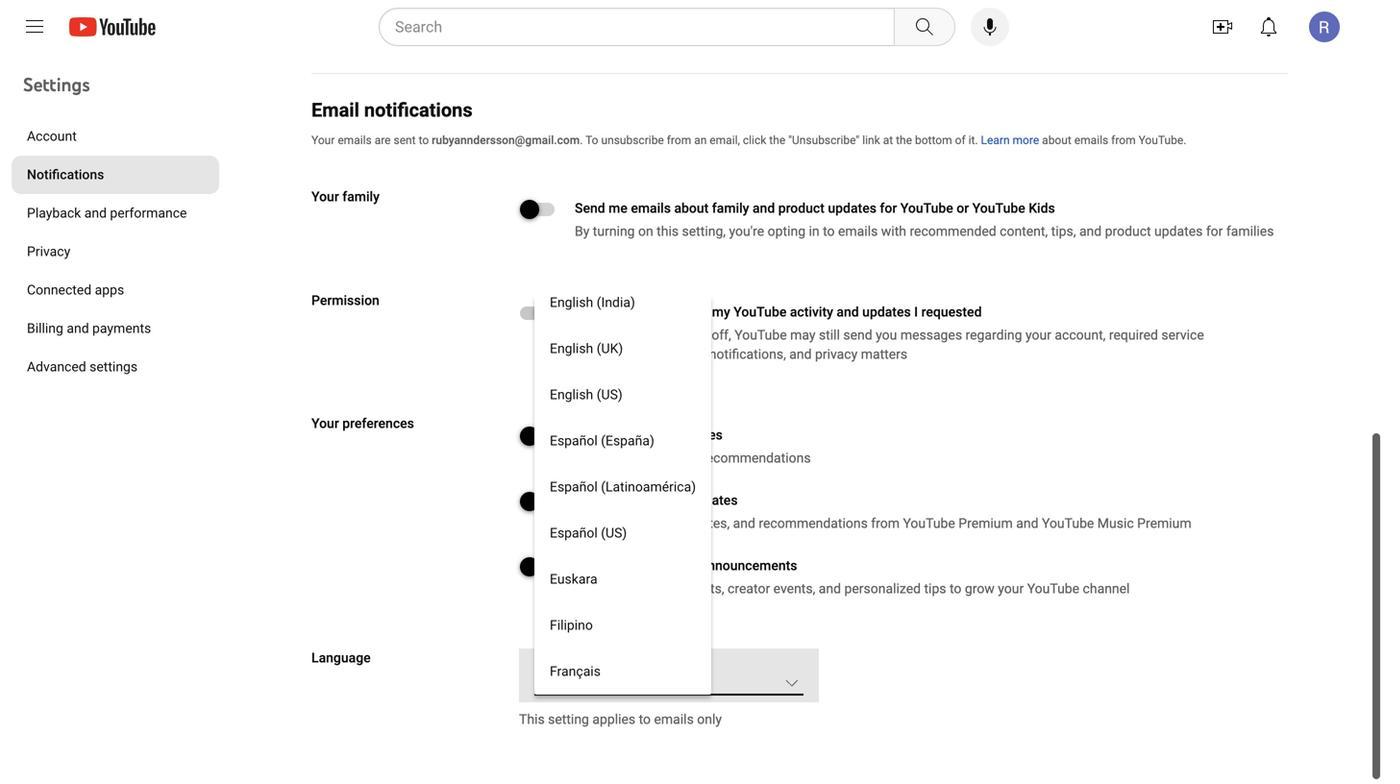 Task type: locate. For each thing, give the bounding box(es) containing it.
1 horizontal spatial the
[[896, 134, 912, 147]]

content,
[[1000, 224, 1048, 239]]

music
[[1098, 516, 1134, 532]]

email,
[[710, 134, 740, 147]]

permission
[[311, 293, 380, 309]]

2 send from the top
[[575, 304, 605, 320]]

3 your from the top
[[311, 416, 339, 432]]

english up general
[[550, 387, 593, 403]]

and down may
[[789, 347, 812, 362]]

perks
[[974, 5, 1007, 21]]

members-
[[886, 5, 946, 21]]

and right events,
[[819, 581, 841, 597]]

2 horizontal spatial from
[[1111, 134, 1136, 147]]

youtube
[[900, 200, 953, 216], [973, 200, 1025, 216], [734, 304, 787, 320], [735, 327, 787, 343], [575, 493, 628, 509], [903, 516, 955, 532], [1042, 516, 1094, 532], [1027, 581, 1080, 597]]

2 vertical spatial español
[[550, 525, 598, 541]]

1 horizontal spatial product
[[778, 200, 825, 216]]

this inside 'send me emails about family and product updates for youtube or youtube kids by turning on this setting, you're opting in to emails with recommended content, tips, and product updates for families'
[[657, 224, 679, 239]]

0 vertical spatial setting
[[612, 327, 653, 343]]

product
[[778, 200, 825, 216], [1105, 224, 1151, 239], [625, 427, 671, 443]]

the right click
[[769, 134, 786, 147]]

1 send from the top
[[575, 200, 605, 216]]

youtube up notifications,
[[735, 327, 787, 343]]

about
[[1042, 134, 1072, 147], [674, 200, 709, 216], [674, 304, 709, 320]]

(us) inside email language english (us)
[[583, 677, 610, 693]]

recommendations
[[702, 450, 811, 466], [759, 516, 868, 532]]

recommended
[[910, 224, 997, 239]]

2 vertical spatial me
[[609, 304, 628, 320]]

your left "account,"
[[1026, 327, 1052, 343]]

0 vertical spatial your
[[1026, 327, 1052, 343]]

1 vertical spatial español
[[550, 479, 598, 495]]

0 horizontal spatial email
[[311, 99, 359, 122]]

1 vertical spatial (us)
[[601, 525, 627, 541]]

of left promotional
[[636, 5, 649, 21]]

send up if
[[575, 304, 605, 320]]

1 horizontal spatial of
[[955, 134, 966, 147]]

(us) for english (us)
[[597, 387, 623, 403]]

from left the 'youtube.'
[[1111, 134, 1136, 147]]

me inside send me emails about my youtube activity and updates i requested if this setting is turned off, youtube may still send you messages regarding your account, required service announcements, legal notifications, and privacy matters
[[609, 304, 628, 320]]

may
[[790, 327, 816, 343]]

3 español from the top
[[550, 525, 598, 541]]

for left families
[[1206, 224, 1223, 239]]

legal
[[677, 347, 706, 362]]

english
[[550, 295, 593, 310], [550, 341, 593, 357], [550, 387, 593, 403], [534, 677, 579, 693]]

me inside 'send me emails about family and product updates for youtube or youtube kids by turning on this setting, you're opting in to emails with recommended content, tips, and product updates for families'
[[609, 200, 628, 216]]

english down language
[[534, 677, 579, 693]]

1 vertical spatial send
[[575, 304, 605, 320]]

1 vertical spatial about
[[674, 200, 709, 216]]

youtube inside creator updates and announcements product announcements, creator events, and personalized tips to grow your youtube channel
[[1027, 581, 1080, 597]]

privacy link
[[12, 233, 219, 271], [12, 233, 219, 271]]

"unsubscribe"
[[788, 134, 860, 147]]

about up setting,
[[674, 200, 709, 216]]

0 horizontal spatial only
[[697, 712, 722, 728]]

0 horizontal spatial product
[[625, 427, 671, 443]]

español down english (us)
[[550, 433, 598, 449]]

english for english (uk)
[[550, 341, 593, 357]]

learn
[[981, 134, 1010, 147]]

updates up updates,
[[689, 493, 738, 509]]

(us) up general
[[597, 387, 623, 403]]

family up you're
[[712, 200, 749, 216]]

personalized
[[845, 581, 921, 597]]

0 vertical spatial for
[[880, 200, 897, 216]]

0 horizontal spatial the
[[769, 134, 786, 147]]

to right 'tips'
[[950, 581, 962, 597]]

about right more
[[1042, 134, 1072, 147]]

2 español from the top
[[550, 479, 598, 495]]

family inside 'send me emails about family and product updates for youtube or youtube kids by turning on this setting, you're opting in to emails with recommended content, tips, and product updates for families'
[[712, 200, 749, 216]]

setting left is
[[612, 327, 653, 343]]

0 horizontal spatial your
[[998, 581, 1024, 597]]

general
[[575, 427, 621, 443]]

0 vertical spatial (us)
[[597, 387, 623, 403]]

general product updates announcements and recommendations
[[575, 427, 811, 466]]

your
[[311, 134, 335, 147], [311, 189, 339, 205], [311, 416, 339, 432]]

0 horizontal spatial this
[[587, 327, 609, 343]]

your for your preferences
[[311, 416, 339, 432]]

1 the from the left
[[769, 134, 786, 147]]

0 vertical spatial recommendations
[[702, 450, 811, 466]]

payments
[[92, 321, 151, 336]]

messages
[[901, 327, 962, 343]]

español for español (us)
[[550, 525, 598, 541]]

creator
[[728, 581, 770, 597]]

0 horizontal spatial setting
[[548, 712, 589, 728]]

español for español (españa)
[[550, 433, 598, 449]]

notify
[[575, 5, 611, 21]]

notifications link
[[12, 156, 219, 194], [12, 156, 219, 194]]

email inside email language english (us)
[[534, 659, 564, 673]]

product inside general product updates announcements and recommendations
[[625, 427, 671, 443]]

to right applies at the left bottom of the page
[[639, 712, 651, 728]]

premium right 'music'
[[1137, 516, 1192, 532]]

1 vertical spatial only
[[697, 712, 722, 728]]

1 vertical spatial me
[[609, 200, 628, 216]]

only right applies at the left bottom of the page
[[697, 712, 722, 728]]

group containing english (india)
[[534, 0, 804, 705]]

(us) up creator
[[601, 525, 627, 541]]

1 horizontal spatial your
[[1026, 327, 1052, 343]]

youtube up 'tips'
[[903, 516, 955, 532]]

0 vertical spatial español
[[550, 433, 598, 449]]

group
[[534, 0, 804, 705]]

updates down link
[[828, 200, 877, 216]]

learn more link
[[981, 132, 1039, 149]]

product right tips,
[[1105, 224, 1151, 239]]

and right playback
[[84, 205, 107, 221]]

from left an
[[667, 134, 691, 147]]

only left perks
[[946, 5, 971, 21]]

list box containing english (india)
[[534, 0, 711, 695]]

notify me of promotional content and offerings, like members-only perks
[[575, 5, 1007, 21]]

grow
[[965, 581, 995, 597]]

advanced
[[27, 359, 86, 375]]

1 vertical spatial announcements,
[[625, 581, 724, 597]]

updates up you
[[862, 304, 911, 320]]

0 vertical spatial product
[[778, 200, 825, 216]]

and up you're
[[753, 200, 775, 216]]

product up in
[[778, 200, 825, 216]]

this right on
[[657, 224, 679, 239]]

to right in
[[823, 224, 835, 239]]

this inside send me emails about my youtube activity and updates i requested if this setting is turned off, youtube may still send you messages regarding your account, required service announcements, legal notifications, and privacy matters
[[587, 327, 609, 343]]

(us) down language
[[583, 677, 610, 693]]

2 horizontal spatial product
[[1105, 224, 1151, 239]]

send
[[575, 200, 605, 216], [575, 304, 605, 320]]

recommendations up creator updates and announcements product announcements, creator events, and personalized tips to grow your youtube channel
[[759, 516, 868, 532]]

about inside 'send me emails about family and product updates for youtube or youtube kids by turning on this setting, you're opting in to emails with recommended content, tips, and product updates for families'
[[674, 200, 709, 216]]

english left the (uk)
[[550, 341, 593, 357]]

email notifications
[[311, 99, 473, 122]]

the right 'at'
[[896, 134, 912, 147]]

turning
[[593, 224, 635, 239]]

emails up on
[[631, 200, 671, 216]]

playback and performance link
[[12, 194, 219, 233], [12, 194, 219, 233]]

me up the (uk)
[[609, 304, 628, 320]]

1 vertical spatial of
[[955, 134, 966, 147]]

me right notify
[[614, 5, 633, 21]]

setting right this
[[548, 712, 589, 728]]

2 your from the top
[[311, 189, 339, 205]]

click
[[743, 134, 766, 147]]

1 horizontal spatial only
[[946, 5, 971, 21]]

send up by
[[575, 200, 605, 216]]

of left it.
[[955, 134, 966, 147]]

product
[[575, 581, 622, 597]]

to inside creator updates and announcements product announcements, creator events, and personalized tips to grow your youtube channel
[[950, 581, 962, 597]]

language
[[567, 659, 616, 673]]

1 vertical spatial for
[[1206, 224, 1223, 239]]

2 vertical spatial about
[[674, 304, 709, 320]]

2 vertical spatial your
[[311, 416, 339, 432]]

updates inside creator updates and announcements product announcements, creator events, and personalized tips to grow your youtube channel
[[623, 558, 671, 574]]

0 vertical spatial me
[[614, 5, 633, 21]]

email for email notifications
[[311, 99, 359, 122]]

send inside 'send me emails about family and product updates for youtube or youtube kids by turning on this setting, you're opting in to emails with recommended content, tips, and product updates for families'
[[575, 200, 605, 216]]

0 vertical spatial this
[[657, 224, 679, 239]]

this right if
[[587, 327, 609, 343]]

announcements
[[575, 450, 673, 466]]

setting
[[612, 327, 653, 343], [548, 712, 589, 728]]

recommendations up updates,
[[702, 450, 811, 466]]

filipino
[[550, 618, 593, 633]]

1 vertical spatial your
[[311, 189, 339, 205]]

announcements, inside send me emails about my youtube activity and updates i requested if this setting is turned off, youtube may still send you messages regarding your account, required service announcements, legal notifications, and privacy matters
[[575, 347, 674, 362]]

email language english (us)
[[534, 659, 616, 693]]

send inside send me emails about my youtube activity and updates i requested if this setting is turned off, youtube may still send you messages regarding your account, required service announcements, legal notifications, and privacy matters
[[575, 304, 605, 320]]

1 horizontal spatial family
[[712, 200, 749, 216]]

and right tips,
[[1079, 224, 1102, 239]]

youtube left channel
[[1027, 581, 1080, 597]]

this
[[657, 224, 679, 239], [587, 327, 609, 343]]

family
[[342, 189, 380, 205], [712, 200, 749, 216]]

your family
[[311, 189, 380, 205]]

1 vertical spatial your
[[998, 581, 1024, 597]]

english up if
[[550, 295, 593, 310]]

settings
[[23, 73, 90, 96]]

from up creator updates and announcements product announcements, creator events, and personalized tips to grow your youtube channel
[[871, 516, 900, 532]]

send for send me emails about my youtube activity and updates i requested if this setting is turned off, youtube may still send you messages regarding your account, required service announcements, legal notifications, and privacy matters
[[575, 304, 605, 320]]

emails inside send me emails about my youtube activity and updates i requested if this setting is turned off, youtube may still send you messages regarding your account, required service announcements, legal notifications, and privacy matters
[[631, 304, 671, 320]]

0 vertical spatial email
[[311, 99, 359, 122]]

matters
[[861, 347, 908, 362]]

0 vertical spatial announcements,
[[575, 347, 674, 362]]

1 horizontal spatial email
[[534, 659, 564, 673]]

premium up grow
[[959, 516, 1013, 532]]

connected apps
[[27, 282, 124, 298]]

emails up is
[[631, 304, 671, 320]]

avatar image image
[[1309, 12, 1340, 42]]

about up turned at the top of the page
[[674, 304, 709, 320]]

1 español from the top
[[550, 433, 598, 449]]

rubyanndersson@gmail.com
[[432, 134, 580, 147]]

1 horizontal spatial this
[[657, 224, 679, 239]]

from inside youtube premium updates announcements, updates, and recommendations from youtube premium and youtube music premium
[[871, 516, 900, 532]]

updates inside general product updates announcements and recommendations
[[674, 427, 723, 443]]

email left language
[[534, 659, 564, 673]]

updates
[[828, 200, 877, 216], [1155, 224, 1203, 239], [862, 304, 911, 320], [674, 427, 723, 443], [689, 493, 738, 509], [623, 558, 671, 574]]

youtube up recommended
[[900, 200, 953, 216]]

your preferences
[[311, 416, 414, 432]]

0 horizontal spatial family
[[342, 189, 380, 205]]

1 horizontal spatial for
[[1206, 224, 1223, 239]]

1 your from the top
[[311, 134, 335, 147]]

family down "are"
[[342, 189, 380, 205]]

list box inside group
[[534, 0, 711, 695]]

0 vertical spatial only
[[946, 5, 971, 21]]

list box
[[534, 0, 711, 695]]

of
[[636, 5, 649, 21], [955, 134, 966, 147]]

emails
[[338, 134, 372, 147], [1075, 134, 1109, 147], [631, 200, 671, 216], [838, 224, 878, 239], [631, 304, 671, 320], [654, 712, 694, 728]]

youtube left 'music'
[[1042, 516, 1094, 532]]

announcements,
[[575, 347, 674, 362], [625, 581, 724, 597]]

premium up announcements,
[[631, 493, 686, 509]]

None search field
[[344, 8, 959, 46]]

español up creator
[[550, 525, 598, 541]]

2 vertical spatial (us)
[[583, 677, 610, 693]]

2 vertical spatial product
[[625, 427, 671, 443]]

send me emails about my youtube activity and updates i requested image
[[520, 307, 555, 320]]

français
[[550, 664, 601, 680]]

announcements, down is
[[575, 347, 674, 362]]

english for english (us)
[[550, 387, 593, 403]]

tips,
[[1051, 224, 1076, 239]]

send for send me emails about family and product updates for youtube or youtube kids by turning on this setting, you're opting in to emails with recommended content, tips, and product updates for families
[[575, 200, 605, 216]]

by
[[575, 224, 590, 239]]

product up announcements
[[625, 427, 671, 443]]

advanced settings
[[27, 359, 138, 375]]

english for english (india)
[[550, 295, 593, 310]]

1 horizontal spatial setting
[[612, 327, 653, 343]]

1 vertical spatial recommendations
[[759, 516, 868, 532]]

español up español (us)
[[550, 479, 598, 495]]

your for your family
[[311, 189, 339, 205]]

español (us)
[[550, 525, 627, 541]]

updates down announcements,
[[623, 558, 671, 574]]

and down updates,
[[675, 558, 697, 574]]

updates right (españa)
[[674, 427, 723, 443]]

0 vertical spatial your
[[311, 134, 335, 147]]

email left notifications
[[311, 99, 359, 122]]

me up turning
[[609, 200, 628, 216]]

your right grow
[[998, 581, 1024, 597]]

for up with
[[880, 200, 897, 216]]

0 vertical spatial of
[[636, 5, 649, 21]]

about inside send me emails about my youtube activity and updates i requested if this setting is turned off, youtube may still send you messages regarding your account, required service announcements, legal notifications, and privacy matters
[[674, 304, 709, 320]]

1 vertical spatial email
[[534, 659, 564, 673]]

to
[[419, 134, 429, 147], [823, 224, 835, 239], [950, 581, 962, 597], [639, 712, 651, 728]]

1 vertical spatial product
[[1105, 224, 1151, 239]]

announcements, down updates,
[[625, 581, 724, 597]]

i
[[914, 304, 918, 320]]

me for send me emails about my youtube activity and updates i requested if this setting is turned off, youtube may still send you messages regarding your account, required service announcements, legal notifications, and privacy matters
[[609, 304, 628, 320]]

1 horizontal spatial from
[[871, 516, 900, 532]]

and up (latinoamérica)
[[676, 450, 699, 466]]

an
[[694, 134, 707, 147]]

0 vertical spatial send
[[575, 200, 605, 216]]

1 vertical spatial this
[[587, 327, 609, 343]]



Task type: vqa. For each thing, say whether or not it's contained in the screenshot.
47 minutes, 5 seconds image
no



Task type: describe. For each thing, give the bounding box(es) containing it.
0 horizontal spatial from
[[667, 134, 691, 147]]

notifications,
[[709, 347, 786, 362]]

privacy
[[815, 347, 858, 362]]

settings
[[90, 359, 138, 375]]

setting inside send me emails about my youtube activity and updates i requested if this setting is turned off, youtube may still send you messages regarding your account, required service announcements, legal notifications, and privacy matters
[[612, 327, 653, 343]]

link
[[862, 134, 880, 147]]

bottom
[[915, 134, 952, 147]]

and inside general product updates announcements and recommendations
[[676, 450, 699, 466]]

are
[[375, 134, 391, 147]]

(uk)
[[597, 341, 623, 357]]

you
[[876, 327, 897, 343]]

with
[[881, 224, 906, 239]]

notifications
[[364, 99, 473, 122]]

español (españa)
[[550, 433, 655, 449]]

youtube up announcements,
[[575, 493, 628, 509]]

send me emails about my youtube activity and updates i requested if this setting is turned off, youtube may still send you messages regarding your account, required service announcements, legal notifications, and privacy matters
[[575, 304, 1204, 362]]

at
[[883, 134, 893, 147]]

billing and payments
[[27, 321, 151, 336]]

and right content
[[777, 5, 799, 21]]

connected
[[27, 282, 91, 298]]

english (india)
[[550, 295, 635, 310]]

emails left "are"
[[338, 134, 372, 147]]

1 horizontal spatial premium
[[959, 516, 1013, 532]]

(latinoamérica)
[[601, 479, 696, 495]]

0 horizontal spatial for
[[880, 200, 897, 216]]

your inside send me emails about my youtube activity and updates i requested if this setting is turned off, youtube may still send you messages regarding your account, required service announcements, legal notifications, and privacy matters
[[1026, 327, 1052, 343]]

is
[[656, 327, 667, 343]]

email for email language english (us)
[[534, 659, 564, 673]]

account
[[27, 128, 77, 144]]

channel
[[1083, 581, 1130, 597]]

to right sent
[[419, 134, 429, 147]]

about for this
[[674, 304, 709, 320]]

your inside creator updates and announcements product announcements, creator events, and personalized tips to grow your youtube channel
[[998, 581, 1024, 597]]

0 horizontal spatial premium
[[631, 493, 686, 509]]

service
[[1162, 327, 1204, 343]]

turned
[[670, 327, 708, 343]]

1 vertical spatial setting
[[548, 712, 589, 728]]

playback and performance
[[27, 205, 187, 221]]

2 the from the left
[[896, 134, 912, 147]]

to inside 'send me emails about family and product updates for youtube or youtube kids by turning on this setting, you're opting in to emails with recommended content, tips, and product updates for families'
[[823, 224, 835, 239]]

notifications
[[27, 167, 104, 183]]

and right updates,
[[733, 516, 755, 532]]

euskara
[[550, 571, 598, 587]]

emails right more
[[1075, 134, 1109, 147]]

about for kids
[[674, 200, 709, 216]]

language
[[311, 650, 371, 666]]

english inside email language english (us)
[[534, 677, 579, 693]]

privacy
[[27, 244, 70, 260]]

this
[[519, 712, 545, 728]]

offerings,
[[802, 5, 859, 21]]

youtube.
[[1139, 134, 1187, 147]]

2 horizontal spatial premium
[[1137, 516, 1192, 532]]

sent
[[394, 134, 416, 147]]

updates inside youtube premium updates announcements, updates, and recommendations from youtube premium and youtube music premium
[[689, 493, 738, 509]]

off,
[[712, 327, 731, 343]]

announcements,
[[575, 516, 676, 532]]

recommendations inside youtube premium updates announcements, updates, and recommendations from youtube premium and youtube music premium
[[759, 516, 868, 532]]

in
[[809, 224, 820, 239]]

this setting applies to emails only
[[519, 712, 722, 728]]

on
[[638, 224, 653, 239]]

performance
[[110, 205, 187, 221]]

español for español (latinoamérica)
[[550, 479, 598, 495]]

0 vertical spatial about
[[1042, 134, 1072, 147]]

your emails are sent to rubyanndersson@gmail.com . to unsubscribe from an email, click the "unsubscribe" link at the bottom of it. learn more about emails from youtube.
[[311, 134, 1187, 147]]

and right billing
[[67, 321, 89, 336]]

required
[[1109, 327, 1158, 343]]

updates inside send me emails about my youtube activity and updates i requested if this setting is turned off, youtube may still send you messages regarding your account, required service announcements, legal notifications, and privacy matters
[[862, 304, 911, 320]]

and left 'music'
[[1016, 516, 1039, 532]]

opting
[[768, 224, 806, 239]]

(india)
[[597, 295, 635, 310]]

(españa)
[[601, 433, 655, 449]]

or
[[957, 200, 969, 216]]

me for send me emails about family and product updates for youtube or youtube kids by turning on this setting, you're opting in to emails with recommended content, tips, and product updates for families
[[609, 200, 628, 216]]

still
[[819, 327, 840, 343]]

and up 'send'
[[837, 304, 859, 320]]

your for your emails are sent to rubyanndersson@gmail.com . to unsubscribe from an email, click the "unsubscribe" link at the bottom of it. learn more about emails from youtube.
[[311, 134, 335, 147]]

more
[[1013, 134, 1039, 147]]

english (uk)
[[550, 341, 623, 357]]

you're
[[729, 224, 764, 239]]

emails right applies at the left bottom of the page
[[654, 712, 694, 728]]

unsubscribe
[[601, 134, 664, 147]]

recommendations inside general product updates announcements and recommendations
[[702, 450, 811, 466]]

if
[[575, 327, 583, 343]]

families
[[1226, 224, 1274, 239]]

send me emails about family and product updates for youtube or youtube kids by turning on this setting, you're opting in to emails with recommended content, tips, and product updates for families
[[575, 200, 1274, 239]]

me for notify me of promotional content and offerings, like members-only perks
[[614, 5, 633, 21]]

announcements, inside creator updates and announcements product announcements, creator events, and personalized tips to grow your youtube channel
[[625, 581, 724, 597]]

setting,
[[682, 224, 726, 239]]

applies
[[593, 712, 636, 728]]

billing
[[27, 321, 63, 336]]

to
[[586, 134, 598, 147]]

content
[[728, 5, 773, 21]]

youtube right my
[[734, 304, 787, 320]]

account,
[[1055, 327, 1106, 343]]

emails left with
[[838, 224, 878, 239]]

my
[[712, 304, 730, 320]]

like
[[862, 5, 882, 21]]

promotional
[[652, 5, 725, 21]]

send
[[843, 327, 873, 343]]

Search text field
[[395, 14, 890, 39]]

(us) for español (us)
[[601, 525, 627, 541]]

events,
[[773, 581, 816, 597]]

creator updates and announcements product announcements, creator events, and personalized tips to grow your youtube channel
[[575, 558, 1130, 597]]

.
[[580, 134, 583, 147]]

preferences
[[342, 416, 414, 432]]

updates left families
[[1155, 224, 1203, 239]]

español (latinoamérica)
[[550, 479, 696, 495]]

youtube up content,
[[973, 200, 1025, 216]]

activity
[[790, 304, 833, 320]]

kids
[[1029, 200, 1055, 216]]

youtube premium updates announcements, updates, and recommendations from youtube premium and youtube music premium
[[575, 493, 1192, 532]]

tips
[[924, 581, 946, 597]]

requested
[[922, 304, 982, 320]]

english (us)
[[550, 387, 623, 403]]

creator
[[575, 558, 619, 574]]

0 horizontal spatial of
[[636, 5, 649, 21]]



